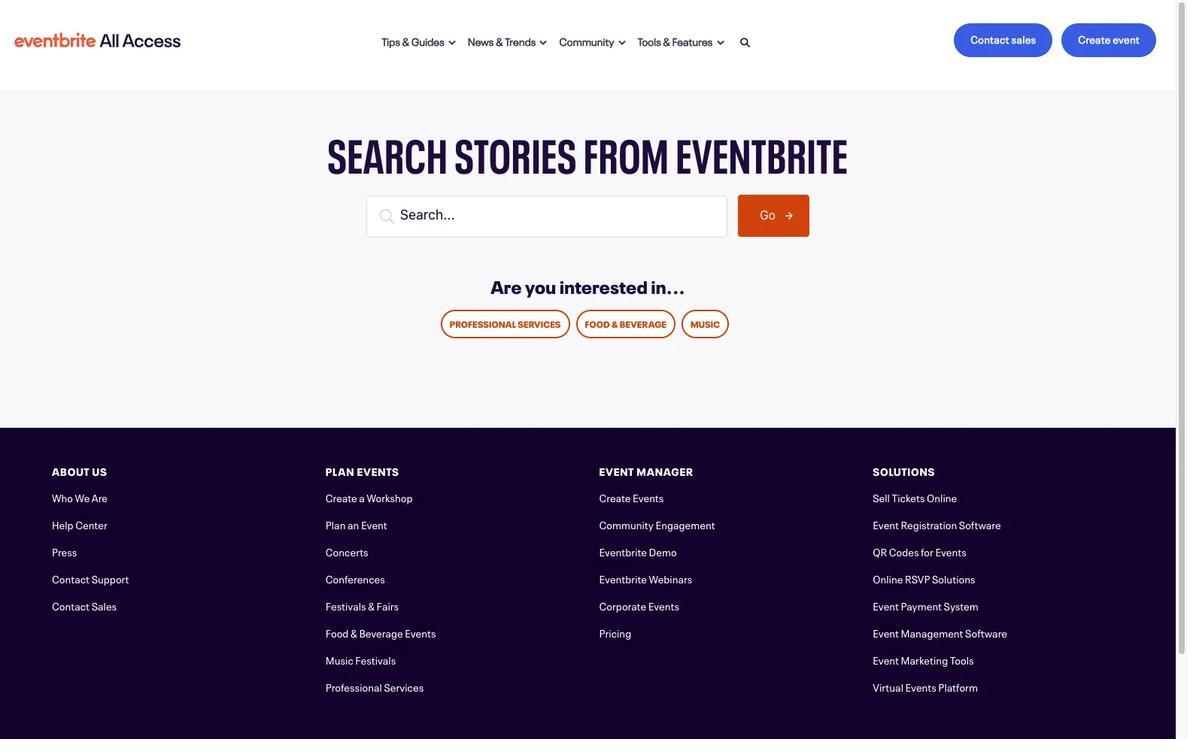 Task type: describe. For each thing, give the bounding box(es) containing it.
from
[[584, 116, 669, 186]]

are you interested in...
[[491, 272, 685, 298]]

conferences
[[326, 571, 385, 586]]

eventbrite demo
[[599, 544, 677, 559]]

online rsvp solutions
[[873, 571, 975, 586]]

registration
[[901, 516, 957, 532]]

sales
[[91, 598, 117, 613]]

corporate events link
[[599, 598, 679, 613]]

plan for plan an event
[[326, 516, 346, 532]]

eventbrite webinars
[[599, 571, 692, 586]]

rsvp
[[905, 571, 930, 586]]

& for features
[[663, 33, 670, 48]]

event
[[1113, 31, 1140, 46]]

arrow image for tips & guides
[[448, 40, 456, 46]]

us
[[92, 463, 107, 478]]

community for community engagement
[[599, 516, 654, 532]]

beverage
[[359, 625, 403, 640]]

professional for professional services
[[450, 316, 516, 330]]

0 horizontal spatial are
[[92, 489, 108, 504]]

webinars
[[649, 571, 692, 586]]

press link
[[52, 544, 77, 559]]

create events
[[599, 489, 664, 504]]

event registration software
[[873, 516, 1001, 532]]

eventbrite demo link
[[599, 544, 677, 559]]

software for event registration software
[[959, 516, 1001, 532]]

pricing link
[[599, 625, 631, 640]]

contact sales link
[[52, 598, 117, 613]]

event for event manager
[[599, 463, 634, 478]]

1 horizontal spatial are
[[491, 272, 522, 298]]

1 vertical spatial festivals
[[355, 652, 396, 667]]

tools & features link
[[632, 24, 730, 57]]

guides
[[412, 33, 445, 48]]

festivals & fairs
[[326, 598, 399, 613]]

qr
[[873, 544, 887, 559]]

tickets
[[892, 489, 925, 504]]

virtual events platform link
[[873, 679, 978, 694]]

press
[[52, 544, 77, 559]]

news & trends
[[468, 33, 536, 48]]

concerts
[[326, 544, 368, 559]]

events for corporate events
[[648, 598, 679, 613]]

concerts link
[[326, 544, 368, 559]]

events for create events
[[633, 489, 664, 504]]

food & beverage link
[[576, 310, 675, 338]]

plan an event
[[326, 516, 387, 532]]

management
[[901, 625, 963, 640]]

engagement
[[656, 516, 715, 532]]

community link
[[553, 24, 632, 57]]

news & trends link
[[462, 24, 553, 57]]

0 vertical spatial eventbrite
[[676, 116, 848, 186]]

search icon image
[[740, 37, 750, 48]]

an
[[348, 516, 359, 532]]

contact for contact sales
[[971, 31, 1009, 46]]

contact sales
[[971, 31, 1036, 46]]

eventbrite for eventbrite webinars
[[599, 571, 647, 586]]

services
[[518, 316, 561, 330]]

codes
[[889, 544, 919, 559]]

festivals & fairs link
[[326, 598, 399, 613]]

sell tickets online
[[873, 489, 957, 504]]

features
[[672, 33, 713, 48]]

professional services link
[[326, 679, 424, 694]]

you
[[525, 272, 556, 298]]

tips
[[382, 33, 400, 48]]

center
[[75, 516, 107, 532]]

event marketing tools link
[[873, 652, 974, 667]]

arrow image for tools & features
[[717, 40, 724, 46]]

create events link
[[599, 489, 664, 504]]

music festivals
[[326, 652, 396, 667]]

qr codes for events link
[[873, 544, 966, 559]]

conferences link
[[326, 571, 385, 586]]

event for event marketing tools
[[873, 652, 899, 667]]

1 horizontal spatial tools
[[950, 652, 974, 667]]

create event link
[[1062, 23, 1156, 57]]

event marketing tools
[[873, 652, 974, 667]]



Task type: vqa. For each thing, say whether or not it's contained in the screenshot.
The In-
no



Task type: locate. For each thing, give the bounding box(es) containing it.
0 vertical spatial solutions
[[873, 463, 935, 478]]

events down "event marketing tools"
[[905, 679, 936, 694]]

create for create events
[[599, 489, 631, 504]]

arrow image right guides
[[448, 40, 456, 46]]

platform
[[938, 679, 978, 694]]

community right trends
[[559, 33, 615, 48]]

create
[[1078, 31, 1111, 46], [326, 489, 357, 504], [599, 489, 631, 504]]

music up professional services link
[[326, 652, 353, 667]]

event payment system
[[873, 598, 979, 613]]

music for music
[[691, 316, 720, 330]]

music festivals link
[[326, 652, 396, 667]]

tools up platform
[[950, 652, 974, 667]]

None search field
[[170, 195, 1005, 237]]

we
[[75, 489, 90, 504]]

music for music festivals
[[326, 652, 353, 667]]

1 arrow image from the left
[[448, 40, 456, 46]]

0 vertical spatial are
[[491, 272, 522, 298]]

create inside "link"
[[1078, 31, 1111, 46]]

eventbrite
[[676, 116, 848, 186], [599, 544, 647, 559], [599, 571, 647, 586]]

contact for contact sales
[[52, 598, 90, 613]]

events right for
[[935, 544, 966, 559]]

event left management
[[873, 625, 899, 640]]

create left event
[[1078, 31, 1111, 46]]

0 vertical spatial festivals
[[326, 598, 366, 613]]

2 arrow image from the left
[[540, 40, 547, 46]]

create a workshop
[[326, 489, 413, 504]]

arrow image left the search icon
[[717, 40, 724, 46]]

arrow image for community
[[618, 40, 626, 46]]

& for trends
[[496, 33, 503, 48]]

help center link
[[52, 516, 107, 532]]

0 horizontal spatial create
[[326, 489, 357, 504]]

a
[[359, 489, 365, 504]]

0 vertical spatial food
[[585, 316, 610, 330]]

1 vertical spatial tools
[[950, 652, 974, 667]]

1 horizontal spatial create
[[599, 489, 631, 504]]

event down sell
[[873, 516, 899, 532]]

arrow image inside community "link"
[[618, 40, 626, 46]]

virtual events platform
[[873, 679, 978, 694]]

0 horizontal spatial food
[[326, 625, 349, 640]]

0 vertical spatial online
[[927, 489, 957, 504]]

about
[[52, 463, 90, 478]]

event up virtual
[[873, 652, 899, 667]]

1 vertical spatial community
[[599, 516, 654, 532]]

0 vertical spatial software
[[959, 516, 1001, 532]]

1 vertical spatial are
[[92, 489, 108, 504]]

professional services link
[[441, 310, 570, 338]]

demo
[[649, 544, 677, 559]]

events for virtual events platform
[[905, 679, 936, 694]]

event manager
[[599, 463, 693, 478]]

0 horizontal spatial professional
[[326, 679, 382, 694]]

event for event management software
[[873, 625, 899, 640]]

software right registration
[[959, 516, 1001, 532]]

plan for plan events
[[326, 463, 355, 478]]

create for create event
[[1078, 31, 1111, 46]]

are
[[491, 272, 522, 298], [92, 489, 108, 504]]

help
[[52, 516, 73, 532]]

event up the create events on the bottom right
[[599, 463, 634, 478]]

for
[[921, 544, 933, 559]]

virtual
[[873, 679, 903, 694]]

1 vertical spatial software
[[965, 625, 1007, 640]]

event management software link
[[873, 625, 1007, 640]]

1 plan from the top
[[326, 463, 355, 478]]

0 vertical spatial community
[[559, 33, 615, 48]]

food & beverage events link
[[326, 625, 436, 640]]

eventbrite for eventbrite demo
[[599, 544, 647, 559]]

festivals up professional services link
[[355, 652, 396, 667]]

who we are
[[52, 489, 108, 504]]

contact support
[[52, 571, 129, 586]]

contact for contact support
[[52, 571, 90, 586]]

who we are link
[[52, 489, 108, 504]]

event left payment
[[873, 598, 899, 613]]

food down interested
[[585, 316, 610, 330]]

Search... text field
[[366, 195, 727, 237]]

community
[[559, 33, 615, 48], [599, 516, 654, 532]]

qr codes for events
[[873, 544, 966, 559]]

0 horizontal spatial tools
[[638, 33, 661, 48]]

events down the webinars
[[648, 598, 679, 613]]

plan left an
[[326, 516, 346, 532]]

stories
[[455, 116, 577, 186]]

festivals down 'conferences'
[[326, 598, 366, 613]]

1 vertical spatial solutions
[[932, 571, 975, 586]]

software down system
[[965, 625, 1007, 640]]

online rsvp solutions link
[[873, 571, 975, 586]]

professional
[[450, 316, 516, 330], [326, 679, 382, 694]]

tools
[[638, 33, 661, 48], [950, 652, 974, 667]]

tools inside 'link'
[[638, 33, 661, 48]]

event right an
[[361, 516, 387, 532]]

1 horizontal spatial professional
[[450, 316, 516, 330]]

1 vertical spatial music
[[326, 652, 353, 667]]

0 horizontal spatial music
[[326, 652, 353, 667]]

plan events
[[326, 463, 399, 478]]

1 horizontal spatial music
[[691, 316, 720, 330]]

1 vertical spatial online
[[873, 571, 903, 586]]

create event
[[1078, 31, 1140, 46]]

arrow image for news & trends
[[540, 40, 547, 46]]

food
[[585, 316, 610, 330], [326, 625, 349, 640]]

1 vertical spatial eventbrite
[[599, 544, 647, 559]]

tips & guides
[[382, 33, 445, 48]]

community engagement link
[[599, 516, 715, 532]]

professional for professional services
[[326, 679, 382, 694]]

corporate
[[599, 598, 646, 613]]

community down create events link
[[599, 516, 654, 532]]

online down qr
[[873, 571, 903, 586]]

1 vertical spatial food
[[326, 625, 349, 640]]

arrow image inside news & trends link
[[540, 40, 547, 46]]

sales
[[1011, 31, 1036, 46]]

create for create a workshop
[[326, 489, 357, 504]]

in...
[[651, 272, 685, 298]]

4 arrow image from the left
[[717, 40, 724, 46]]

news
[[468, 33, 494, 48]]

events for plan events
[[357, 463, 399, 478]]

0 vertical spatial contact
[[971, 31, 1009, 46]]

professional services
[[326, 679, 424, 694]]

marketing
[[901, 652, 948, 667]]

& for guides
[[402, 33, 409, 48]]

search stories from eventbrite
[[328, 116, 848, 186]]

0 vertical spatial music
[[691, 316, 720, 330]]

payment
[[901, 598, 942, 613]]

event for event payment system
[[873, 598, 899, 613]]

food up music festivals
[[326, 625, 349, 640]]

arrow image inside tools & features 'link'
[[717, 40, 724, 46]]

1 horizontal spatial food
[[585, 316, 610, 330]]

professional down music festivals
[[326, 679, 382, 694]]

solutions
[[873, 463, 935, 478], [932, 571, 975, 586]]

event payment system link
[[873, 598, 979, 613]]

help center
[[52, 516, 107, 532]]

event
[[599, 463, 634, 478], [361, 516, 387, 532], [873, 516, 899, 532], [873, 598, 899, 613], [873, 625, 899, 640], [873, 652, 899, 667]]

1 horizontal spatial online
[[927, 489, 957, 504]]

sell
[[873, 489, 890, 504]]

trends
[[505, 33, 536, 48]]

eventbrite webinars link
[[599, 571, 692, 586]]

None submit
[[738, 195, 810, 237]]

solutions up system
[[932, 571, 975, 586]]

arrow image right trends
[[540, 40, 547, 46]]

2 horizontal spatial create
[[1078, 31, 1111, 46]]

tools & features
[[638, 33, 713, 48]]

food & beverage
[[585, 316, 666, 330]]

about us
[[52, 463, 107, 478]]

3 arrow image from the left
[[618, 40, 626, 46]]

community for community
[[559, 33, 615, 48]]

online up event registration software
[[927, 489, 957, 504]]

tools left features
[[638, 33, 661, 48]]

software for event management software
[[965, 625, 1007, 640]]

music link
[[682, 310, 729, 338]]

create down event manager
[[599, 489, 631, 504]]

fairs
[[377, 598, 399, 613]]

software
[[959, 516, 1001, 532], [965, 625, 1007, 640]]

0 horizontal spatial online
[[873, 571, 903, 586]]

& for beverage
[[612, 316, 618, 330]]

& for fairs
[[368, 598, 375, 613]]

sell tickets online link
[[873, 489, 957, 504]]

services
[[384, 679, 424, 694]]

2 vertical spatial contact
[[52, 598, 90, 613]]

1 vertical spatial plan
[[326, 516, 346, 532]]

0 vertical spatial professional
[[450, 316, 516, 330]]

1 vertical spatial contact
[[52, 571, 90, 586]]

manager
[[637, 463, 693, 478]]

food inside the food & beverage 'link'
[[585, 316, 610, 330]]

music right beverage
[[691, 316, 720, 330]]

& for beverage
[[351, 625, 357, 640]]

solutions up tickets
[[873, 463, 935, 478]]

music
[[691, 316, 720, 330], [326, 652, 353, 667]]

community inside "link"
[[559, 33, 615, 48]]

are right we
[[92, 489, 108, 504]]

2 vertical spatial eventbrite
[[599, 571, 647, 586]]

food for food & beverage events
[[326, 625, 349, 640]]

contact
[[971, 31, 1009, 46], [52, 571, 90, 586], [52, 598, 90, 613]]

food for food & beverage
[[585, 316, 610, 330]]

create left a
[[326, 489, 357, 504]]

arrow image left tools & features
[[618, 40, 626, 46]]

event registration software link
[[873, 516, 1001, 532]]

community engagement
[[599, 516, 715, 532]]

pricing
[[599, 625, 631, 640]]

music inside music 'link'
[[691, 316, 720, 330]]

interested
[[560, 272, 648, 298]]

contact sales
[[52, 598, 117, 613]]

arrow image inside the tips & guides link
[[448, 40, 456, 46]]

tips & guides link
[[376, 24, 462, 57]]

1 vertical spatial professional
[[326, 679, 382, 694]]

events right beverage
[[405, 625, 436, 640]]

0 vertical spatial tools
[[638, 33, 661, 48]]

plan an event link
[[326, 516, 387, 532]]

professional left services
[[450, 316, 516, 330]]

event for event registration software
[[873, 516, 899, 532]]

plan up create a workshop
[[326, 463, 355, 478]]

are left you
[[491, 272, 522, 298]]

logo eventbrite image
[[12, 27, 183, 54]]

who
[[52, 489, 73, 504]]

events down event manager
[[633, 489, 664, 504]]

system
[[944, 598, 979, 613]]

events up create a workshop 'link'
[[357, 463, 399, 478]]

2 plan from the top
[[326, 516, 346, 532]]

arrow image
[[448, 40, 456, 46], [540, 40, 547, 46], [618, 40, 626, 46], [717, 40, 724, 46]]

food & beverage events
[[326, 625, 436, 640]]

0 vertical spatial plan
[[326, 463, 355, 478]]

beverage
[[620, 316, 666, 330]]

contact inside contact sales link
[[971, 31, 1009, 46]]

plan
[[326, 463, 355, 478], [326, 516, 346, 532]]

workshop
[[367, 489, 413, 504]]

search
[[328, 116, 448, 186]]



